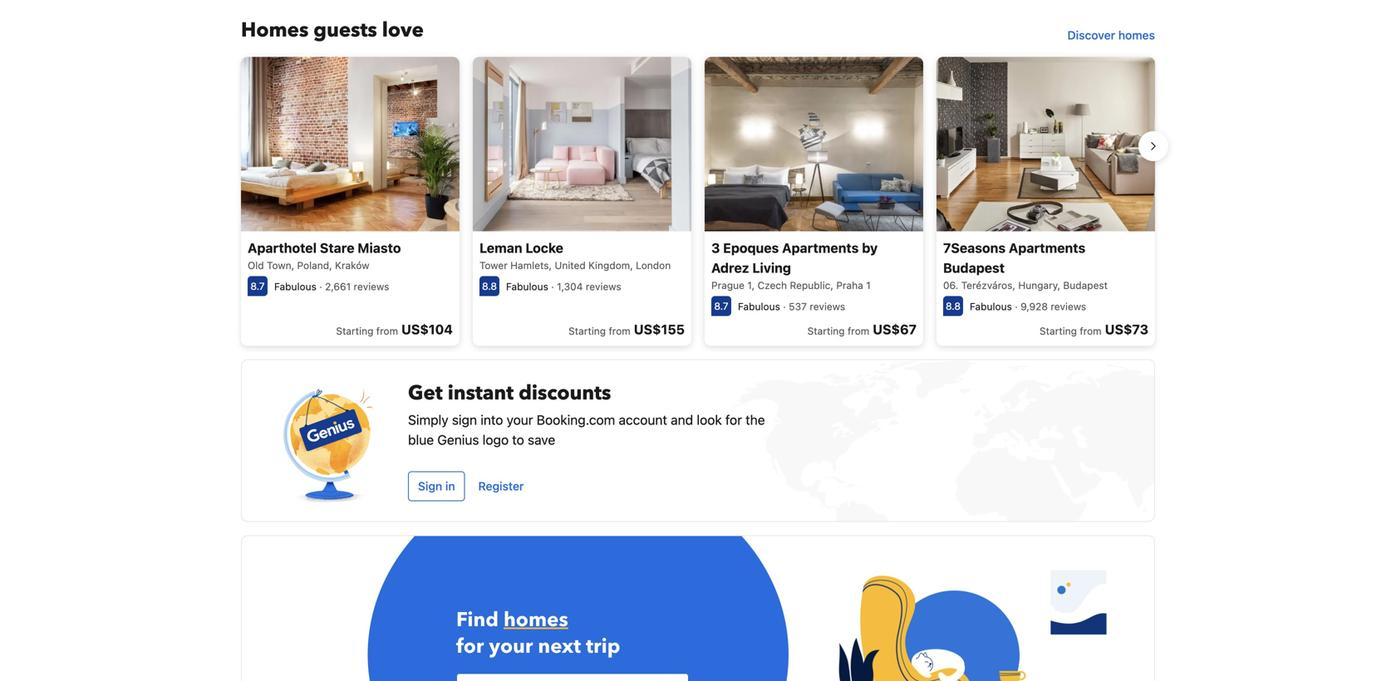 Task type: locate. For each thing, give the bounding box(es) containing it.
1 vertical spatial your
[[489, 633, 533, 661]]

your left next
[[489, 633, 533, 661]]

fabulous down terézváros,
[[970, 301, 1012, 313]]

· left 537
[[783, 301, 786, 313]]

1 vertical spatial budapest
[[1063, 280, 1108, 291]]

into
[[481, 412, 503, 428]]

0 vertical spatial for
[[726, 412, 742, 428]]

starting from us$104
[[336, 322, 453, 338]]

the
[[746, 412, 765, 428]]

2 apartments from the left
[[1009, 240, 1086, 256]]

stare
[[320, 240, 354, 256]]

starting inside starting from us$104
[[336, 326, 373, 337]]

discover homes link
[[1061, 20, 1162, 50]]

from left us$73
[[1080, 326, 1102, 337]]

starting
[[336, 326, 373, 337], [569, 326, 606, 337], [808, 326, 845, 337], [1040, 326, 1077, 337]]

region
[[228, 50, 1169, 353]]

fabulous element down the town,
[[274, 281, 317, 293]]

8.7 element down prague
[[711, 296, 731, 316]]

fabulous down the town,
[[274, 281, 317, 293]]

fabulous element down terézváros,
[[970, 301, 1012, 313]]

1 horizontal spatial for
[[726, 412, 742, 428]]

fabulous · 9,928 reviews
[[970, 301, 1086, 313]]

from
[[376, 326, 398, 337], [609, 326, 631, 337], [848, 326, 870, 337], [1080, 326, 1102, 337]]

your up to
[[507, 412, 533, 428]]

0 horizontal spatial homes
[[504, 607, 568, 634]]

from inside starting from us$104
[[376, 326, 398, 337]]

booking.com
[[537, 412, 615, 428]]

to
[[512, 432, 524, 448]]

apartments inside 7seasons apartments budapest 06. terézváros, hungary, budapest
[[1009, 240, 1086, 256]]

8.8 element
[[480, 277, 499, 296], [943, 296, 963, 316]]

from left us$155
[[609, 326, 631, 337]]

1 apartments from the left
[[782, 240, 859, 256]]

8.7
[[250, 281, 265, 292], [714, 301, 729, 312]]

1 horizontal spatial 8.8
[[946, 301, 961, 312]]

budapest
[[943, 260, 1005, 276], [1063, 280, 1108, 291]]

0 horizontal spatial 8.8
[[482, 281, 497, 292]]

fabulous · 2,661 reviews
[[274, 281, 389, 293]]

sign in link
[[408, 472, 465, 502]]

fabulous element for adrez
[[738, 301, 780, 313]]

3 from from the left
[[848, 326, 870, 337]]

instant
[[448, 380, 514, 407]]

fabulous element down 1,
[[738, 301, 780, 313]]

get instant discounts simply sign into your booking.com account and look for the blue genius logo to save
[[408, 380, 765, 448]]

8.8 for tower
[[482, 281, 497, 292]]

0 horizontal spatial 8.8 element
[[480, 277, 499, 296]]

starting down fabulous · 537 reviews
[[808, 326, 845, 337]]

1 horizontal spatial apartments
[[1009, 240, 1086, 256]]

fabulous for terézváros,
[[970, 301, 1012, 313]]

living
[[752, 260, 791, 276]]

us$155
[[634, 322, 685, 338]]

537
[[789, 301, 807, 313]]

aparthotel stare miasto old town, poland, kraków
[[248, 240, 401, 272]]

1 from from the left
[[376, 326, 398, 337]]

starting inside starting from us$67
[[808, 326, 845, 337]]

in
[[445, 480, 455, 493]]

reviews down kingdom,
[[586, 281, 621, 293]]

0 vertical spatial 8.8
[[482, 281, 497, 292]]

8.8
[[482, 281, 497, 292], [946, 301, 961, 312]]

homes
[[1118, 28, 1155, 42], [504, 607, 568, 634]]

for
[[726, 412, 742, 428], [456, 633, 484, 661]]

fabulous down 1,
[[738, 301, 780, 313]]

reviews down republic,
[[810, 301, 845, 313]]

0 vertical spatial your
[[507, 412, 533, 428]]

8.7 down old
[[250, 281, 265, 292]]

starting down 1,304
[[569, 326, 606, 337]]

4 starting from the left
[[1040, 326, 1077, 337]]

starting down "2,661"
[[336, 326, 373, 337]]

0 horizontal spatial 8.7
[[250, 281, 265, 292]]

hungary,
[[1018, 280, 1060, 291]]

· left 9,928
[[1015, 301, 1018, 313]]

from for us$73
[[1080, 326, 1102, 337]]

0 vertical spatial budapest
[[943, 260, 1005, 276]]

0 horizontal spatial apartments
[[782, 240, 859, 256]]

budapest up starting from us$73
[[1063, 280, 1108, 291]]

apartments up the hungary,
[[1009, 240, 1086, 256]]

logo
[[483, 432, 509, 448]]

and
[[671, 412, 693, 428]]

8.8 down 'tower'
[[482, 281, 497, 292]]

republic,
[[790, 280, 834, 291]]

8.8 element down 06.
[[943, 296, 963, 316]]

7seasons apartments budapest 06. terézváros, hungary, budapest
[[943, 240, 1108, 291]]

apartments up republic,
[[782, 240, 859, 256]]

fabulous element down hamlets, on the left of page
[[506, 281, 548, 293]]

discover homes
[[1068, 28, 1155, 42]]

· left "2,661"
[[319, 281, 322, 293]]

starting inside starting from us$73
[[1040, 326, 1077, 337]]

8.7 element
[[248, 277, 268, 296], [711, 296, 731, 316]]

fabulous element
[[274, 281, 317, 293], [506, 281, 548, 293], [738, 301, 780, 313], [970, 301, 1012, 313]]

0 horizontal spatial budapest
[[943, 260, 1005, 276]]

1 horizontal spatial budapest
[[1063, 280, 1108, 291]]

· left 1,304
[[551, 281, 554, 293]]

fabulous down hamlets, on the left of page
[[506, 281, 548, 293]]

fabulous for town,
[[274, 281, 317, 293]]

0 vertical spatial homes
[[1118, 28, 1155, 42]]

town,
[[267, 260, 294, 272]]

from left the us$67
[[848, 326, 870, 337]]

0 vertical spatial 8.7
[[250, 281, 265, 292]]

apartments
[[782, 240, 859, 256], [1009, 240, 1086, 256]]

2 starting from the left
[[569, 326, 606, 337]]

reviews right 9,928
[[1051, 301, 1086, 313]]

1 vertical spatial 8.8
[[946, 301, 961, 312]]

1 horizontal spatial 8.8 element
[[943, 296, 963, 316]]

starting for us$104
[[336, 326, 373, 337]]

starting down 9,928
[[1040, 326, 1077, 337]]

fabulous
[[274, 281, 317, 293], [506, 281, 548, 293], [738, 301, 780, 313], [970, 301, 1012, 313]]

starting inside "starting from us$155"
[[569, 326, 606, 337]]

8.8 element for tower
[[480, 277, 499, 296]]

from inside starting from us$67
[[848, 326, 870, 337]]

from inside "starting from us$155"
[[609, 326, 631, 337]]

homes right discover
[[1118, 28, 1155, 42]]

love
[[382, 16, 424, 44]]

8.7 down prague
[[714, 301, 729, 312]]

·
[[319, 281, 322, 293], [551, 281, 554, 293], [783, 301, 786, 313], [1015, 301, 1018, 313]]

1 starting from the left
[[336, 326, 373, 337]]

homes left trip
[[504, 607, 568, 634]]

1 horizontal spatial 8.7
[[714, 301, 729, 312]]

by
[[862, 240, 878, 256]]

8.7 element down old
[[248, 277, 268, 296]]

3 starting from the left
[[808, 326, 845, 337]]

4 from from the left
[[1080, 326, 1102, 337]]

1 horizontal spatial 8.7 element
[[711, 296, 731, 316]]

8.8 element down 'tower'
[[480, 277, 499, 296]]

kraków
[[335, 260, 369, 272]]

starting from us$67
[[808, 322, 917, 338]]

1 vertical spatial 8.7
[[714, 301, 729, 312]]

budapest down the 7seasons
[[943, 260, 1005, 276]]

1 vertical spatial homes
[[504, 607, 568, 634]]

from left us$104
[[376, 326, 398, 337]]

reviews
[[354, 281, 389, 293], [586, 281, 621, 293], [810, 301, 845, 313], [1051, 301, 1086, 313]]

2 from from the left
[[609, 326, 631, 337]]

praha
[[836, 280, 863, 291]]

czech
[[758, 280, 787, 291]]

fabulous for united
[[506, 281, 548, 293]]

1 horizontal spatial homes
[[1118, 28, 1155, 42]]

fabulous · 1,304 reviews
[[506, 281, 621, 293]]

reviews down kraków
[[354, 281, 389, 293]]

· for hungary,
[[1015, 301, 1018, 313]]

3 epoques apartments by adrez living prague 1, czech republic, praha 1
[[711, 240, 878, 291]]

8.8 down 06.
[[946, 301, 961, 312]]

your
[[507, 412, 533, 428], [489, 633, 533, 661]]

0 horizontal spatial for
[[456, 633, 484, 661]]

starting for us$67
[[808, 326, 845, 337]]

0 horizontal spatial 8.7 element
[[248, 277, 268, 296]]

starting for us$73
[[1040, 326, 1077, 337]]

discover
[[1068, 28, 1115, 42]]

from inside starting from us$73
[[1080, 326, 1102, 337]]

8.8 for budapest
[[946, 301, 961, 312]]



Task type: describe. For each thing, give the bounding box(es) containing it.
8.7 for adrez
[[714, 301, 729, 312]]

fabulous element for terézváros,
[[970, 301, 1012, 313]]

reviews for poland,
[[354, 281, 389, 293]]

epoques
[[723, 240, 779, 256]]

blue
[[408, 432, 434, 448]]

· for poland,
[[319, 281, 322, 293]]

reviews for hungary,
[[1051, 301, 1086, 313]]

06.
[[943, 280, 959, 291]]

reviews for kingdom,
[[586, 281, 621, 293]]

save
[[528, 432, 555, 448]]

7seasons
[[943, 240, 1006, 256]]

8.7 element for town,
[[248, 277, 268, 296]]

for your next trip
[[456, 633, 620, 661]]

get
[[408, 380, 443, 407]]

sign
[[418, 480, 442, 493]]

trip
[[586, 633, 620, 661]]

kingdom,
[[589, 260, 633, 272]]

· for living
[[783, 301, 786, 313]]

2,661
[[325, 281, 351, 293]]

prague
[[711, 280, 745, 291]]

1,304
[[557, 281, 583, 293]]

8.7 for town,
[[250, 281, 265, 292]]

sign in
[[418, 480, 455, 493]]

region containing aparthotel stare miasto
[[228, 50, 1169, 353]]

locke
[[526, 240, 563, 256]]

aparthotel
[[248, 240, 317, 256]]

register
[[478, 480, 524, 493]]

account
[[619, 412, 667, 428]]

starting for us$155
[[569, 326, 606, 337]]

look
[[697, 412, 722, 428]]

simply
[[408, 412, 449, 428]]

from for us$155
[[609, 326, 631, 337]]

us$73
[[1105, 322, 1149, 338]]

1 vertical spatial for
[[456, 633, 484, 661]]

next
[[538, 633, 581, 661]]

homes
[[241, 16, 309, 44]]

fabulous · 537 reviews
[[738, 301, 845, 313]]

homes guests love
[[241, 16, 424, 44]]

from for us$104
[[376, 326, 398, 337]]

leman locke tower hamlets, united kingdom, london
[[480, 240, 671, 272]]

united
[[555, 260, 586, 272]]

leman
[[480, 240, 522, 256]]

discounts
[[519, 380, 611, 407]]

fabulous element for united
[[506, 281, 548, 293]]

fabulous element for town,
[[274, 281, 317, 293]]

1
[[866, 280, 871, 291]]

old
[[248, 260, 264, 272]]

us$104
[[401, 322, 453, 338]]

starting from us$155
[[569, 322, 685, 338]]

us$67
[[873, 322, 917, 338]]

register link
[[472, 472, 531, 502]]

terézváros,
[[961, 280, 1016, 291]]

miasto
[[358, 240, 401, 256]]

8.8 element for budapest
[[943, 296, 963, 316]]

reviews for living
[[810, 301, 845, 313]]

tower
[[480, 260, 508, 272]]

9,928
[[1021, 301, 1048, 313]]

fabulous for adrez
[[738, 301, 780, 313]]

for inside get instant discounts simply sign into your booking.com account and look for the blue genius logo to save
[[726, 412, 742, 428]]

3
[[711, 240, 720, 256]]

apartments inside 3 epoques apartments by adrez living prague 1, czech republic, praha 1
[[782, 240, 859, 256]]

find
[[456, 607, 504, 634]]

sign
[[452, 412, 477, 428]]

genius
[[437, 432, 479, 448]]

hamlets,
[[510, 260, 552, 272]]

· for kingdom,
[[551, 281, 554, 293]]

adrez
[[711, 260, 749, 276]]

from for us$67
[[848, 326, 870, 337]]

your inside get instant discounts simply sign into your booking.com account and look for the blue genius logo to save
[[507, 412, 533, 428]]

poland,
[[297, 260, 332, 272]]

1,
[[747, 280, 755, 291]]

london
[[636, 260, 671, 272]]

starting from us$73
[[1040, 322, 1149, 338]]

8.7 element for adrez
[[711, 296, 731, 316]]

guests
[[314, 16, 377, 44]]



Task type: vqa. For each thing, say whether or not it's contained in the screenshot.


